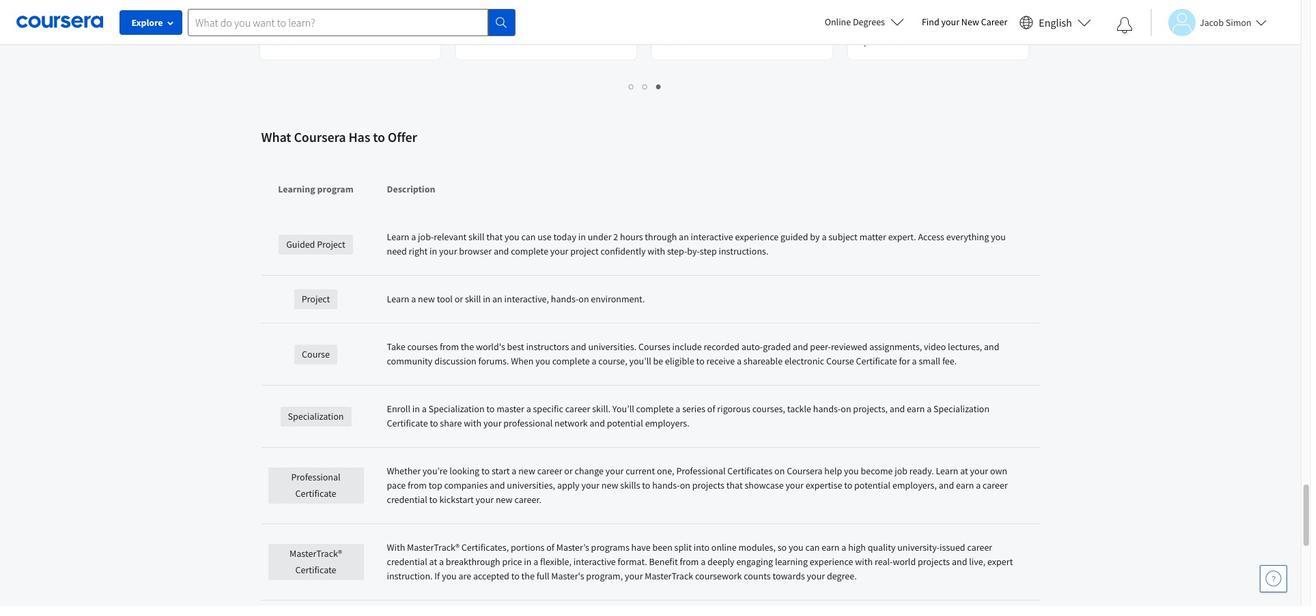 Task type: vqa. For each thing, say whether or not it's contained in the screenshot.
7 degree programs available
no



Task type: locate. For each thing, give the bounding box(es) containing it.
take
[[387, 341, 405, 353]]

course
[[271, 36, 299, 48], [467, 36, 495, 48], [663, 36, 691, 48], [302, 348, 330, 360], [826, 355, 854, 367]]

skill
[[469, 231, 485, 243], [465, 293, 481, 305]]

0 vertical spatial coursera
[[294, 128, 346, 145]]

1 horizontal spatial coursera
[[787, 465, 823, 477]]

at up if
[[429, 556, 437, 568]]

on right skills
[[680, 479, 690, 492]]

hands- right tackle
[[813, 403, 841, 415]]

university-
[[898, 542, 940, 554]]

2 horizontal spatial hands-
[[813, 403, 841, 415]]

credential inside whether you're looking to start a new career or change your current one, professional certificates on coursera help you become job ready. learn at your own pace from top companies and universities, apply your new skills to hands-on projects that showcase your expertise to potential employers, and earn a career credential to kickstart your new career.
[[387, 494, 427, 506]]

1 vertical spatial complete
[[552, 355, 590, 367]]

0 horizontal spatial potential
[[607, 417, 643, 430]]

skill.
[[592, 403, 611, 415]]

1 vertical spatial projects
[[918, 556, 950, 568]]

experience up degree.
[[810, 556, 853, 568]]

price
[[502, 556, 522, 568]]

1 vertical spatial learn
[[387, 293, 409, 305]]

a right receive
[[737, 355, 742, 367]]

learn up need
[[387, 231, 409, 243]]

from left top
[[408, 479, 427, 492]]

career up live,
[[967, 542, 992, 554]]

from down split
[[680, 556, 699, 568]]

of inside the enroll in a specialization to master a specific career skill. you'll complete a series of rigorous courses, tackle hands-on projects, and earn a specialization certificate to share with your professional network and potential employers.
[[707, 403, 715, 415]]

explore
[[131, 16, 163, 29]]

potential inside whether you're looking to start a new career or change your current one, professional certificates on coursera help you become job ready. learn at your own pace from top companies and universities, apply your new skills to hands-on projects that showcase your expertise to potential employers, and earn a career credential to kickstart your new career.
[[854, 479, 891, 492]]

by-
[[687, 245, 700, 257]]

step
[[700, 245, 717, 257]]

mastertrack®
[[407, 542, 460, 554], [290, 548, 342, 560]]

change
[[575, 465, 604, 477]]

world's
[[476, 341, 505, 353]]

professional inside whether you're looking to start a new career or change your current one, professional certificates on coursera help you become job ready. learn at your own pace from top companies and universities, apply your new skills to hands-on projects that showcase your expertise to potential employers, and earn a career credential to kickstart your new career.
[[676, 465, 726, 477]]

with down high
[[855, 556, 873, 568]]

showcase
[[745, 479, 784, 492]]

1 vertical spatial project
[[302, 293, 330, 305]]

discussion
[[434, 355, 476, 367]]

1 vertical spatial skill
[[465, 293, 481, 305]]

2 horizontal spatial complete
[[636, 403, 674, 415]]

1 vertical spatial can
[[806, 542, 820, 554]]

1 vertical spatial experience
[[810, 556, 853, 568]]

need
[[387, 245, 407, 257]]

a left series at the right bottom of the page
[[676, 403, 680, 415]]

0 horizontal spatial interactive
[[574, 556, 616, 568]]

0 vertical spatial skill
[[469, 231, 485, 243]]

subject
[[829, 231, 858, 243]]

0 vertical spatial with
[[648, 245, 665, 257]]

a down small
[[927, 403, 932, 415]]

browser
[[459, 245, 492, 257]]

career inside with mastertrack® certificates, portions of master's programs have been split into online modules, so you can earn a high quality university-issued career credential at a breakthrough price in a flexible, interactive format. benefit from a deeply engaging learning experience with real-world projects and live, expert instruction. if you are accepted to the full master's program, your mastertrack coursework counts towards your degree.
[[967, 542, 992, 554]]

be
[[653, 355, 663, 367]]

0 horizontal spatial 2
[[614, 231, 618, 243]]

0 vertical spatial potential
[[607, 417, 643, 430]]

can left use
[[521, 231, 536, 243]]

share
[[440, 417, 462, 430]]

recorded
[[704, 341, 740, 353]]

0 horizontal spatial course link
[[258, 0, 442, 61]]

1 vertical spatial interactive
[[574, 556, 616, 568]]

from inside with mastertrack® certificates, portions of master's programs have been split into online modules, so you can earn a high quality university-issued career credential at a breakthrough price in a flexible, interactive format. benefit from a deeply engaging learning experience with real-world projects and live, expert instruction. if you are accepted to the full master's program, your mastertrack coursework counts towards your degree.
[[680, 556, 699, 568]]

you right help
[[844, 465, 859, 477]]

skill inside learn a job-relevant skill that you can use today in under 2 hours through an interactive experience guided by a subject matter expert. access everything you need right in your browser and complete your project confidently with step-by-step instructions.
[[469, 231, 485, 243]]

1 horizontal spatial the
[[522, 570, 535, 583]]

whether
[[387, 465, 421, 477]]

list
[[261, 79, 1030, 94]]

2 left 3 button
[[643, 80, 648, 93]]

you inside whether you're looking to start a new career or change your current one, professional certificates on coursera help you become job ready. learn at your own pace from top companies and universities, apply your new skills to hands-on projects that showcase your expertise to potential employers, and earn a career credential to kickstart your new career.
[[844, 465, 859, 477]]

earn inside the enroll in a specialization to master a specific career skill. you'll complete a series of rigorous courses, tackle hands-on projects, and earn a specialization certificate to share with your professional network and potential employers.
[[907, 403, 925, 415]]

use
[[538, 231, 552, 243]]

from up discussion
[[440, 341, 459, 353]]

career
[[565, 403, 590, 415], [537, 465, 562, 477], [983, 479, 1008, 492], [967, 542, 992, 554]]

1 vertical spatial coursera
[[787, 465, 823, 477]]

with
[[648, 245, 665, 257], [464, 417, 482, 430], [855, 556, 873, 568]]

employers.
[[645, 417, 690, 430]]

0 vertical spatial credential
[[387, 494, 427, 506]]

2 credential from the top
[[387, 556, 427, 568]]

towards
[[773, 570, 805, 583]]

at left own
[[960, 465, 968, 477]]

master's
[[551, 570, 584, 583]]

0 vertical spatial complete
[[511, 245, 548, 257]]

mastertrack® inside with mastertrack® certificates, portions of master's programs have been split into online modules, so you can earn a high quality university-issued career credential at a breakthrough price in a flexible, interactive format. benefit from a deeply engaging learning experience with real-world projects and live, expert instruction. if you are accepted to the full master's program, your mastertrack coursework counts towards your degree.
[[407, 542, 460, 554]]

that inside whether you're looking to start a new career or change your current one, professional certificates on coursera help you become job ready. learn at your own pace from top companies and universities, apply your new skills to hands-on projects that showcase your expertise to potential employers, and earn a career credential to kickstart your new career.
[[726, 479, 743, 492]]

has
[[349, 128, 370, 145]]

2 course link from the left
[[455, 0, 638, 61]]

and up electronic
[[793, 341, 808, 353]]

1 horizontal spatial of
[[707, 403, 715, 415]]

hands-
[[551, 293, 579, 305], [813, 403, 841, 415], [652, 479, 680, 492]]

in inside the enroll in a specialization to master a specific career skill. you'll complete a series of rigorous courses, tackle hands-on projects, and earn a specialization certificate to share with your professional network and potential employers.
[[412, 403, 420, 415]]

1 horizontal spatial experience
[[810, 556, 853, 568]]

1 horizontal spatial professional
[[676, 465, 726, 477]]

learn right the "ready." in the right of the page
[[936, 465, 958, 477]]

learning
[[278, 183, 315, 195]]

learning program
[[278, 183, 354, 195]]

courses
[[407, 341, 438, 353]]

modules,
[[739, 542, 776, 554]]

0 horizontal spatial that
[[486, 231, 503, 243]]

can inside with mastertrack® certificates, portions of master's programs have been split into online modules, so you can earn a high quality university-issued career credential at a breakthrough price in a flexible, interactive format. benefit from a deeply engaging learning experience with real-world projects and live, expert instruction. if you are accepted to the full master's program, your mastertrack coursework counts towards your degree.
[[806, 542, 820, 554]]

new left the "career."
[[496, 494, 513, 506]]

1 vertical spatial with
[[464, 417, 482, 430]]

earn inside whether you're looking to start a new career or change your current one, professional certificates on coursera help you become job ready. learn at your own pace from top companies and universities, apply your new skills to hands-on projects that showcase your expertise to potential employers, and earn a career credential to kickstart your new career.
[[956, 479, 974, 492]]

0 horizontal spatial earn
[[822, 542, 840, 554]]

of right series at the right bottom of the page
[[707, 403, 715, 415]]

1 horizontal spatial that
[[726, 479, 743, 492]]

1 horizontal spatial complete
[[552, 355, 590, 367]]

course inside take courses from the world's best instructors and universities. courses include recorded auto-graded and peer-reviewed assignments, video lectures, and community discussion forums. when you complete a course, you'll be eligible to receive a shareable electronic course certificate for a small fee.
[[826, 355, 854, 367]]

an up step-
[[679, 231, 689, 243]]

1 vertical spatial credential
[[387, 556, 427, 568]]

and right employers,
[[939, 479, 954, 492]]

your up skills
[[606, 465, 624, 477]]

portions
[[511, 542, 545, 554]]

0 vertical spatial projects
[[692, 479, 725, 492]]

0 horizontal spatial an
[[492, 293, 502, 305]]

earn inside with mastertrack® certificates, portions of master's programs have been split into online modules, so you can earn a high quality university-issued career credential at a breakthrough price in a flexible, interactive format. benefit from a deeply engaging learning experience with real-world projects and live, expert instruction. if you are accepted to the full master's program, your mastertrack coursework counts towards your degree.
[[822, 542, 840, 554]]

0 horizontal spatial from
[[408, 479, 427, 492]]

career up the "network"
[[565, 403, 590, 415]]

complete down instructors
[[552, 355, 590, 367]]

on left projects,
[[841, 403, 851, 415]]

2 inside button
[[643, 80, 648, 93]]

2 button
[[639, 79, 652, 94]]

1 vertical spatial or
[[564, 465, 573, 477]]

coursera image
[[16, 11, 103, 33]]

2 vertical spatial learn
[[936, 465, 958, 477]]

your right the find
[[941, 16, 960, 28]]

course link
[[258, 0, 442, 61], [455, 0, 638, 61], [651, 0, 834, 61]]

been
[[653, 542, 673, 554]]

learn for learn a new tool or skill in an interactive, hands-on environment.
[[387, 293, 409, 305]]

companies
[[444, 479, 488, 492]]

credential
[[387, 494, 427, 506], [387, 556, 427, 568]]

can inside learn a job-relevant skill that you can use today in under 2 hours through an interactive experience guided by a subject matter expert. access everything you need right in your browser and complete your project confidently with step-by-step instructions.
[[521, 231, 536, 243]]

matter
[[860, 231, 886, 243]]

2 vertical spatial hands-
[[652, 479, 680, 492]]

0 horizontal spatial at
[[429, 556, 437, 568]]

in right enroll
[[412, 403, 420, 415]]

credential up "instruction."
[[387, 556, 427, 568]]

2 vertical spatial complete
[[636, 403, 674, 415]]

project right guided
[[317, 238, 345, 250]]

jacob
[[1200, 16, 1224, 28]]

your down the companies
[[476, 494, 494, 506]]

expertise
[[806, 479, 842, 492]]

0 vertical spatial 2
[[643, 80, 648, 93]]

and down issued
[[952, 556, 967, 568]]

0 vertical spatial interactive
[[691, 231, 733, 243]]

1 horizontal spatial mastertrack®
[[407, 542, 460, 554]]

hands- right 'interactive,'
[[551, 293, 579, 305]]

project down guided project
[[302, 293, 330, 305]]

projects,
[[853, 403, 888, 415]]

2 vertical spatial from
[[680, 556, 699, 568]]

skill up browser
[[469, 231, 485, 243]]

1 vertical spatial from
[[408, 479, 427, 492]]

on up the showcase
[[775, 465, 785, 477]]

0 vertical spatial earn
[[907, 403, 925, 415]]

0 vertical spatial from
[[440, 341, 459, 353]]

benefit
[[649, 556, 678, 568]]

0 vertical spatial at
[[960, 465, 968, 477]]

to
[[373, 128, 385, 145], [696, 355, 705, 367], [486, 403, 495, 415], [430, 417, 438, 430], [481, 465, 490, 477], [642, 479, 650, 492], [844, 479, 853, 492], [429, 494, 438, 506], [511, 570, 520, 583]]

complete down use
[[511, 245, 548, 257]]

1 horizontal spatial with
[[648, 245, 665, 257]]

online
[[712, 542, 737, 554]]

receive
[[707, 355, 735, 367]]

at
[[960, 465, 968, 477], [429, 556, 437, 568]]

0 vertical spatial that
[[486, 231, 503, 243]]

interactive up the 'program,' at the bottom left
[[574, 556, 616, 568]]

guided
[[781, 231, 808, 243]]

specific
[[533, 403, 563, 415]]

3
[[656, 80, 662, 93]]

1 horizontal spatial from
[[440, 341, 459, 353]]

new left skills
[[602, 479, 618, 492]]

coursera left has
[[294, 128, 346, 145]]

0 vertical spatial learn
[[387, 231, 409, 243]]

1 vertical spatial the
[[522, 570, 535, 583]]

to down current
[[642, 479, 650, 492]]

the inside with mastertrack® certificates, portions of master's programs have been split into online modules, so you can earn a high quality university-issued career credential at a breakthrough price in a flexible, interactive format. benefit from a deeply engaging learning experience with real-world projects and live, expert instruction. if you are accepted to the full master's program, your mastertrack coursework counts towards your degree.
[[522, 570, 535, 583]]

0 vertical spatial the
[[461, 341, 474, 353]]

1 horizontal spatial potential
[[854, 479, 891, 492]]

0 horizontal spatial professional
[[291, 471, 341, 484]]

1 vertical spatial of
[[547, 542, 555, 554]]

3 button
[[652, 79, 666, 94]]

that up browser
[[486, 231, 503, 243]]

1 horizontal spatial 2
[[643, 80, 648, 93]]

0 vertical spatial can
[[521, 231, 536, 243]]

in left 'interactive,'
[[483, 293, 491, 305]]

network
[[555, 417, 588, 430]]

right
[[409, 245, 428, 257]]

show notifications image
[[1117, 17, 1133, 33]]

your inside the find your new career link
[[941, 16, 960, 28]]

can
[[521, 231, 536, 243], [806, 542, 820, 554]]

potential inside the enroll in a specialization to master a specific career skill. you'll complete a series of rigorous courses, tackle hands-on projects, and earn a specialization certificate to share with your professional network and potential employers.
[[607, 417, 643, 430]]

to down the include
[[696, 355, 705, 367]]

2 horizontal spatial with
[[855, 556, 873, 568]]

help center image
[[1266, 571, 1282, 587]]

None search field
[[188, 9, 516, 36]]

2 horizontal spatial course link
[[651, 0, 834, 61]]

high
[[848, 542, 866, 554]]

enroll in a specialization to master a specific career skill. you'll complete a series of rigorous courses, tackle hands-on projects, and earn a specialization certificate to share with your professional network and potential employers.
[[387, 403, 990, 430]]

with right share
[[464, 417, 482, 430]]

to down top
[[429, 494, 438, 506]]

1 horizontal spatial hands-
[[652, 479, 680, 492]]

0 vertical spatial an
[[679, 231, 689, 243]]

3 course link from the left
[[651, 0, 834, 61]]

0 horizontal spatial of
[[547, 542, 555, 554]]

take courses from the world's best instructors and universities. courses include recorded auto-graded and peer-reviewed assignments, video lectures, and community discussion forums. when you complete a course, you'll be eligible to receive a shareable electronic course certificate for a small fee.
[[387, 341, 1000, 367]]

0 vertical spatial or
[[455, 293, 463, 305]]

job
[[895, 465, 908, 477]]

apply
[[557, 479, 580, 492]]

program,
[[586, 570, 623, 583]]

of
[[707, 403, 715, 415], [547, 542, 555, 554]]

0 horizontal spatial can
[[521, 231, 536, 243]]

earn right employers,
[[956, 479, 974, 492]]

coursera up expertise
[[787, 465, 823, 477]]

1 vertical spatial 2
[[614, 231, 618, 243]]

or up apply
[[564, 465, 573, 477]]

1 vertical spatial earn
[[956, 479, 974, 492]]

certificate inside take courses from the world's best instructors and universities. courses include recorded auto-graded and peer-reviewed assignments, video lectures, and community discussion forums. when you complete a course, you'll be eligible to receive a shareable electronic course certificate for a small fee.
[[856, 355, 897, 367]]

2 horizontal spatial earn
[[956, 479, 974, 492]]

and inside with mastertrack® certificates, portions of master's programs have been split into online modules, so you can earn a high quality university-issued career credential at a breakthrough price in a flexible, interactive format. benefit from a deeply engaging learning experience with real-world projects and live, expert instruction. if you are accepted to the full master's program, your mastertrack coursework counts towards your degree.
[[952, 556, 967, 568]]

1 horizontal spatial an
[[679, 231, 689, 243]]

1 credential from the top
[[387, 494, 427, 506]]

can up learning on the right bottom
[[806, 542, 820, 554]]

projects inside whether you're looking to start a new career or change your current one, professional certificates on coursera help you become job ready. learn at your own pace from top companies and universities, apply your new skills to hands-on projects that showcase your expertise to potential employers, and earn a career credential to kickstart your new career.
[[692, 479, 725, 492]]

1 vertical spatial at
[[429, 556, 437, 568]]

looking
[[450, 465, 480, 477]]

your left own
[[970, 465, 988, 477]]

1 horizontal spatial projects
[[918, 556, 950, 568]]

projects down university-
[[918, 556, 950, 568]]

potential
[[607, 417, 643, 430], [854, 479, 891, 492]]

access
[[918, 231, 944, 243]]

in up project
[[578, 231, 586, 243]]

2 horizontal spatial from
[[680, 556, 699, 568]]

start
[[492, 465, 510, 477]]

your
[[941, 16, 960, 28], [439, 245, 457, 257], [550, 245, 569, 257], [484, 417, 502, 430], [606, 465, 624, 477], [970, 465, 988, 477], [581, 479, 600, 492], [786, 479, 804, 492], [476, 494, 494, 506], [625, 570, 643, 583], [807, 570, 825, 583]]

0 horizontal spatial projects
[[692, 479, 725, 492]]

0 horizontal spatial the
[[461, 341, 474, 353]]

1 horizontal spatial can
[[806, 542, 820, 554]]

certificate inside the professional certificate
[[295, 488, 336, 500]]

on inside the enroll in a specialization to master a specific career skill. you'll complete a series of rigorous courses, tackle hands-on projects, and earn a specialization certificate to share with your professional network and potential employers.
[[841, 403, 851, 415]]

earn right projects,
[[907, 403, 925, 415]]

with down through at the top of page
[[648, 245, 665, 257]]

the inside take courses from the world's best instructors and universities. courses include recorded auto-graded and peer-reviewed assignments, video lectures, and community discussion forums. when you complete a course, you'll be eligible to receive a shareable electronic course certificate for a small fee.
[[461, 341, 474, 353]]

0 horizontal spatial or
[[455, 293, 463, 305]]

0 horizontal spatial with
[[464, 417, 482, 430]]

become
[[861, 465, 893, 477]]

1 horizontal spatial at
[[960, 465, 968, 477]]

1 horizontal spatial or
[[564, 465, 573, 477]]

an left 'interactive,'
[[492, 293, 502, 305]]

1 vertical spatial hands-
[[813, 403, 841, 415]]

learn left tool
[[387, 293, 409, 305]]

in down portions
[[524, 556, 532, 568]]

1 vertical spatial that
[[726, 479, 743, 492]]

potential down you'll
[[607, 417, 643, 430]]

assignments,
[[869, 341, 922, 353]]

1 horizontal spatial earn
[[907, 403, 925, 415]]

a up professional
[[526, 403, 531, 415]]

the
[[461, 341, 474, 353], [522, 570, 535, 583]]

or inside whether you're looking to start a new career or change your current one, professional certificates on coursera help you become job ready. learn at your own pace from top companies and universities, apply your new skills to hands-on projects that showcase your expertise to potential employers, and earn a career credential to kickstart your new career.
[[564, 465, 573, 477]]

potential down become
[[854, 479, 891, 492]]

2 left hours
[[614, 231, 618, 243]]

0 horizontal spatial experience
[[735, 231, 779, 243]]

projects left the showcase
[[692, 479, 725, 492]]

2 vertical spatial earn
[[822, 542, 840, 554]]

and right projects,
[[890, 403, 905, 415]]

skill right tool
[[465, 293, 481, 305]]

certificate inside mastertrack® certificate
[[295, 564, 336, 576]]

0 horizontal spatial complete
[[511, 245, 548, 257]]

learn for learn a job-relevant skill that you can use today in under 2 hours through an interactive experience guided by a subject matter expert. access everything you need right in your browser and complete your project confidently with step-by-step instructions.
[[387, 231, 409, 243]]

1 horizontal spatial interactive
[[691, 231, 733, 243]]

on left environment.
[[579, 293, 589, 305]]

0 vertical spatial of
[[707, 403, 715, 415]]

credential down pace
[[387, 494, 427, 506]]

1 vertical spatial potential
[[854, 479, 891, 492]]

the up discussion
[[461, 341, 474, 353]]

hours
[[620, 231, 643, 243]]

accepted
[[473, 570, 509, 583]]

that down certificates
[[726, 479, 743, 492]]

a down into
[[701, 556, 706, 568]]

the left full
[[522, 570, 535, 583]]

2 vertical spatial with
[[855, 556, 873, 568]]

learn inside learn a job-relevant skill that you can use today in under 2 hours through an interactive experience guided by a subject matter expert. access everything you need right in your browser and complete your project confidently with step-by-step instructions.
[[387, 231, 409, 243]]

hands- down one,
[[652, 479, 680, 492]]

your inside the enroll in a specialization to master a specific career skill. you'll complete a series of rigorous courses, tackle hands-on projects, and earn a specialization certificate to share with your professional network and potential employers.
[[484, 417, 502, 430]]

coursera
[[294, 128, 346, 145], [787, 465, 823, 477]]

interactive up step
[[691, 231, 733, 243]]

0 horizontal spatial hands-
[[551, 293, 579, 305]]

experience up the instructions.
[[735, 231, 779, 243]]

flexible,
[[540, 556, 572, 568]]

0 vertical spatial experience
[[735, 231, 779, 243]]

1 horizontal spatial course link
[[455, 0, 638, 61]]

simon
[[1226, 16, 1252, 28]]



Task type: describe. For each thing, give the bounding box(es) containing it.
professional
[[504, 417, 553, 430]]

you'll
[[613, 403, 634, 415]]

kickstart
[[439, 494, 474, 506]]

instructions.
[[719, 245, 769, 257]]

program
[[317, 183, 354, 195]]

and down start
[[490, 479, 505, 492]]

what
[[261, 128, 291, 145]]

and right lectures,
[[984, 341, 1000, 353]]

own
[[990, 465, 1008, 477]]

jacob simon
[[1200, 16, 1252, 28]]

world
[[893, 556, 916, 568]]

to left master
[[486, 403, 495, 415]]

today
[[554, 231, 576, 243]]

include
[[672, 341, 702, 353]]

1 vertical spatial an
[[492, 293, 502, 305]]

expert.
[[888, 231, 916, 243]]

to left share
[[430, 417, 438, 430]]

experience inside learn a job-relevant skill that you can use today in under 2 hours through an interactive experience guided by a subject matter expert. access everything you need right in your browser and complete your project confidently with step-by-step instructions.
[[735, 231, 779, 243]]

have
[[631, 542, 651, 554]]

degrees
[[853, 16, 885, 28]]

tackle
[[787, 403, 811, 415]]

for
[[899, 355, 910, 367]]

experience inside with mastertrack® certificates, portions of master's programs have been split into online modules, so you can earn a high quality university-issued career credential at a breakthrough price in a flexible, interactive format. benefit from a deeply engaging learning experience with real-world projects and live, expert instruction. if you are accepted to the full master's program, your mastertrack coursework counts towards your degree.
[[810, 556, 853, 568]]

at inside with mastertrack® certificates, portions of master's programs have been split into online modules, so you can earn a high quality university-issued career credential at a breakthrough price in a flexible, interactive format. benefit from a deeply engaging learning experience with real-world projects and live, expert instruction. if you are accepted to the full master's program, your mastertrack coursework counts towards your degree.
[[429, 556, 437, 568]]

new up universities,
[[519, 465, 535, 477]]

description
[[387, 183, 435, 195]]

skills
[[620, 479, 640, 492]]

career inside the enroll in a specialization to master a specific career skill. you'll complete a series of rigorous courses, tackle hands-on projects, and earn a specialization certificate to share with your professional network and potential employers.
[[565, 403, 590, 415]]

you right if
[[442, 570, 457, 583]]

are
[[459, 570, 471, 583]]

job-
[[418, 231, 434, 243]]

list containing 1
[[261, 79, 1030, 94]]

an inside learn a job-relevant skill that you can use today in under 2 hours through an interactive experience guided by a subject matter expert. access everything you need right in your browser and complete your project confidently with step-by-step instructions.
[[679, 231, 689, 243]]

electronic
[[785, 355, 824, 367]]

coursera inside whether you're looking to start a new career or change your current one, professional certificates on coursera help you become job ready. learn at your own pace from top companies and universities, apply your new skills to hands-on projects that showcase your expertise to potential employers, and earn a career credential to kickstart your new career.
[[787, 465, 823, 477]]

one,
[[657, 465, 674, 477]]

universities,
[[507, 479, 555, 492]]

best
[[507, 341, 524, 353]]

top
[[429, 479, 442, 492]]

course,
[[598, 355, 627, 367]]

step-
[[667, 245, 687, 257]]

you inside take courses from the world's best instructors and universities. courses include recorded auto-graded and peer-reviewed assignments, video lectures, and community discussion forums. when you complete a course, you'll be eligible to receive a shareable electronic course certificate for a small fee.
[[536, 355, 550, 367]]

your down today
[[550, 245, 569, 257]]

by
[[810, 231, 820, 243]]

you right so
[[789, 542, 804, 554]]

What do you want to learn? text field
[[188, 9, 488, 36]]

you'll
[[629, 355, 651, 367]]

with
[[387, 542, 405, 554]]

hands- inside the enroll in a specialization to master a specific career skill. you'll complete a series of rigorous courses, tackle hands-on projects, and earn a specialization certificate to share with your professional network and potential employers.
[[813, 403, 841, 415]]

your down change
[[581, 479, 600, 492]]

1 course link from the left
[[258, 0, 442, 61]]

2 inside learn a job-relevant skill that you can use today in under 2 hours through an interactive experience guided by a subject matter expert. access everything you need right in your browser and complete your project confidently with step-by-step instructions.
[[614, 231, 618, 243]]

to left start
[[481, 465, 490, 477]]

master
[[497, 403, 524, 415]]

in inside with mastertrack® certificates, portions of master's programs have been split into online modules, so you can earn a high quality university-issued career credential at a breakthrough price in a flexible, interactive format. benefit from a deeply engaging learning experience with real-world projects and live, expert instruction. if you are accepted to the full master's program, your mastertrack coursework counts towards your degree.
[[524, 556, 532, 568]]

specialization link
[[847, 0, 1030, 61]]

professional certificate
[[291, 471, 341, 500]]

a right for
[[912, 355, 917, 367]]

a left job-
[[411, 231, 416, 243]]

from inside take courses from the world's best instructors and universities. courses include recorded auto-graded and peer-reviewed assignments, video lectures, and community discussion forums. when you complete a course, you'll be eligible to receive a shareable electronic course certificate for a small fee.
[[440, 341, 459, 353]]

if
[[435, 570, 440, 583]]

find your new career
[[922, 16, 1008, 28]]

pace
[[387, 479, 406, 492]]

complete inside learn a job-relevant skill that you can use today in under 2 hours through an interactive experience guided by a subject matter expert. access everything you need right in your browser and complete your project confidently with step-by-step instructions.
[[511, 245, 548, 257]]

career up apply
[[537, 465, 562, 477]]

a up if
[[439, 556, 444, 568]]

a right by
[[822, 231, 827, 243]]

to right expertise
[[844, 479, 853, 492]]

guided
[[286, 238, 315, 250]]

your left expertise
[[786, 479, 804, 492]]

programs
[[591, 542, 630, 554]]

a left tool
[[411, 293, 416, 305]]

current
[[626, 465, 655, 477]]

you left use
[[505, 231, 520, 243]]

at inside whether you're looking to start a new career or change your current one, professional certificates on coursera help you become job ready. learn at your own pace from top companies and universities, apply your new skills to hands-on projects that showcase your expertise to potential employers, and earn a career credential to kickstart your new career.
[[960, 465, 968, 477]]

you right everything
[[991, 231, 1006, 243]]

help
[[825, 465, 842, 477]]

and down skill.
[[590, 417, 605, 430]]

peer-
[[810, 341, 831, 353]]

new
[[962, 16, 979, 28]]

real-
[[875, 556, 893, 568]]

new left tool
[[418, 293, 435, 305]]

environment.
[[591, 293, 645, 305]]

community
[[387, 355, 433, 367]]

from inside whether you're looking to start a new career or change your current one, professional certificates on coursera help you become job ready. learn at your own pace from top companies and universities, apply your new skills to hands-on projects that showcase your expertise to potential employers, and earn a career credential to kickstart your new career.
[[408, 479, 427, 492]]

everything
[[946, 231, 989, 243]]

0 vertical spatial project
[[317, 238, 345, 250]]

that inside learn a job-relevant skill that you can use today in under 2 hours through an interactive experience guided by a subject matter expert. access everything you need right in your browser and complete your project confidently with step-by-step instructions.
[[486, 231, 503, 243]]

degree.
[[827, 570, 857, 583]]

what coursera has to offer
[[261, 128, 417, 145]]

a right enroll
[[422, 403, 427, 415]]

your down format. on the left bottom of page
[[625, 570, 643, 583]]

0 vertical spatial hands-
[[551, 293, 579, 305]]

instruction.
[[387, 570, 433, 583]]

your down relevant
[[439, 245, 457, 257]]

career down own
[[983, 479, 1008, 492]]

certificate inside the enroll in a specialization to master a specific career skill. you'll complete a series of rigorous courses, tackle hands-on projects, and earn a specialization certificate to share with your professional network and potential employers.
[[387, 417, 428, 430]]

counts
[[744, 570, 771, 583]]

lectures,
[[948, 341, 982, 353]]

find your new career link
[[915, 14, 1014, 31]]

your left degree.
[[807, 570, 825, 583]]

you're
[[423, 465, 448, 477]]

a up full
[[534, 556, 538, 568]]

find
[[922, 16, 940, 28]]

and right instructors
[[571, 341, 586, 353]]

credential inside with mastertrack® certificates, portions of master's programs have been split into online modules, so you can earn a high quality university-issued career credential at a breakthrough price in a flexible, interactive format. benefit from a deeply engaging learning experience with real-world projects and live, expert instruction. if you are accepted to the full master's program, your mastertrack coursework counts towards your degree.
[[387, 556, 427, 568]]

complete inside the enroll in a specialization to master a specific career skill. you'll complete a series of rigorous courses, tackle hands-on projects, and earn a specialization certificate to share with your professional network and potential employers.
[[636, 403, 674, 415]]

auto-
[[742, 341, 763, 353]]

with inside the enroll in a specialization to master a specific career skill. you'll complete a series of rigorous courses, tackle hands-on projects, and earn a specialization certificate to share with your professional network and potential employers.
[[464, 417, 482, 430]]

with inside learn a job-relevant skill that you can use today in under 2 hours through an interactive experience guided by a subject matter expert. access everything you need right in your browser and complete your project confidently with step-by-step instructions.
[[648, 245, 665, 257]]

to inside take courses from the world's best instructors and universities. courses include recorded auto-graded and peer-reviewed assignments, video lectures, and community discussion forums. when you complete a course, you'll be eligible to receive a shareable electronic course certificate for a small fee.
[[696, 355, 705, 367]]

employers,
[[893, 479, 937, 492]]

a right employers,
[[976, 479, 981, 492]]

in right right
[[430, 245, 437, 257]]

hands- inside whether you're looking to start a new career or change your current one, professional certificates on coursera help you become job ready. learn at your own pace from top companies and universities, apply your new skills to hands-on projects that showcase your expertise to potential employers, and earn a career credential to kickstart your new career.
[[652, 479, 680, 492]]

issued
[[940, 542, 965, 554]]

learn inside whether you're looking to start a new career or change your current one, professional certificates on coursera help you become job ready. learn at your own pace from top companies and universities, apply your new skills to hands-on projects that showcase your expertise to potential employers, and earn a career credential to kickstart your new career.
[[936, 465, 958, 477]]

of inside with mastertrack® certificates, portions of master's programs have been split into online modules, so you can earn a high quality university-issued career credential at a breakthrough price in a flexible, interactive format. benefit from a deeply engaging learning experience with real-world projects and live, expert instruction. if you are accepted to the full master's program, your mastertrack coursework counts towards your degree.
[[547, 542, 555, 554]]

shareable
[[744, 355, 783, 367]]

complete inside take courses from the world's best instructors and universities. courses include recorded auto-graded and peer-reviewed assignments, video lectures, and community discussion forums. when you complete a course, you'll be eligible to receive a shareable electronic course certificate for a small fee.
[[552, 355, 590, 367]]

expert
[[988, 556, 1013, 568]]

english button
[[1014, 0, 1097, 44]]

learn a new tool or skill in an interactive, hands-on environment.
[[387, 293, 645, 305]]

split
[[674, 542, 692, 554]]

a right start
[[512, 465, 517, 477]]

0 horizontal spatial mastertrack®
[[290, 548, 342, 560]]

rigorous
[[717, 403, 750, 415]]

and inside learn a job-relevant skill that you can use today in under 2 hours through an interactive experience guided by a subject matter expert. access everything you need right in your browser and complete your project confidently with step-by-step instructions.
[[494, 245, 509, 257]]

to inside with mastertrack® certificates, portions of master's programs have been split into online modules, so you can earn a high quality university-issued career credential at a breakthrough price in a flexible, interactive format. benefit from a deeply engaging learning experience with real-world projects and live, expert instruction. if you are accepted to the full master's program, your mastertrack coursework counts towards your degree.
[[511, 570, 520, 583]]

certificates
[[728, 465, 773, 477]]

interactive inside with mastertrack® certificates, portions of master's programs have been split into online modules, so you can earn a high quality university-issued career credential at a breakthrough price in a flexible, interactive format. benefit from a deeply engaging learning experience with real-world projects and live, expert instruction. if you are accepted to the full master's program, your mastertrack coursework counts towards your degree.
[[574, 556, 616, 568]]

fee.
[[942, 355, 957, 367]]

with inside with mastertrack® certificates, portions of master's programs have been split into online modules, so you can earn a high quality university-issued career credential at a breakthrough price in a flexible, interactive format. benefit from a deeply engaging learning experience with real-world projects and live, expert instruction. if you are accepted to the full master's program, your mastertrack coursework counts towards your degree.
[[855, 556, 873, 568]]

enroll
[[387, 403, 410, 415]]

online
[[825, 16, 851, 28]]

a left high
[[842, 542, 846, 554]]

0 horizontal spatial coursera
[[294, 128, 346, 145]]

learn a job-relevant skill that you can use today in under 2 hours through an interactive experience guided by a subject matter expert. access everything you need right in your browser and complete your project confidently with step-by-step instructions.
[[387, 231, 1006, 257]]

forums.
[[478, 355, 509, 367]]

projects inside with mastertrack® certificates, portions of master's programs have been split into online modules, so you can earn a high quality university-issued career credential at a breakthrough price in a flexible, interactive format. benefit from a deeply engaging learning experience with real-world projects and live, expert instruction. if you are accepted to the full master's program, your mastertrack coursework counts towards your degree.
[[918, 556, 950, 568]]

offer
[[388, 128, 417, 145]]

a left course,
[[592, 355, 597, 367]]

interactive inside learn a job-relevant skill that you can use today in under 2 hours through an interactive experience guided by a subject matter expert. access everything you need right in your browser and complete your project confidently with step-by-step instructions.
[[691, 231, 733, 243]]

series
[[682, 403, 706, 415]]

courses
[[639, 341, 670, 353]]

to right has
[[373, 128, 385, 145]]



